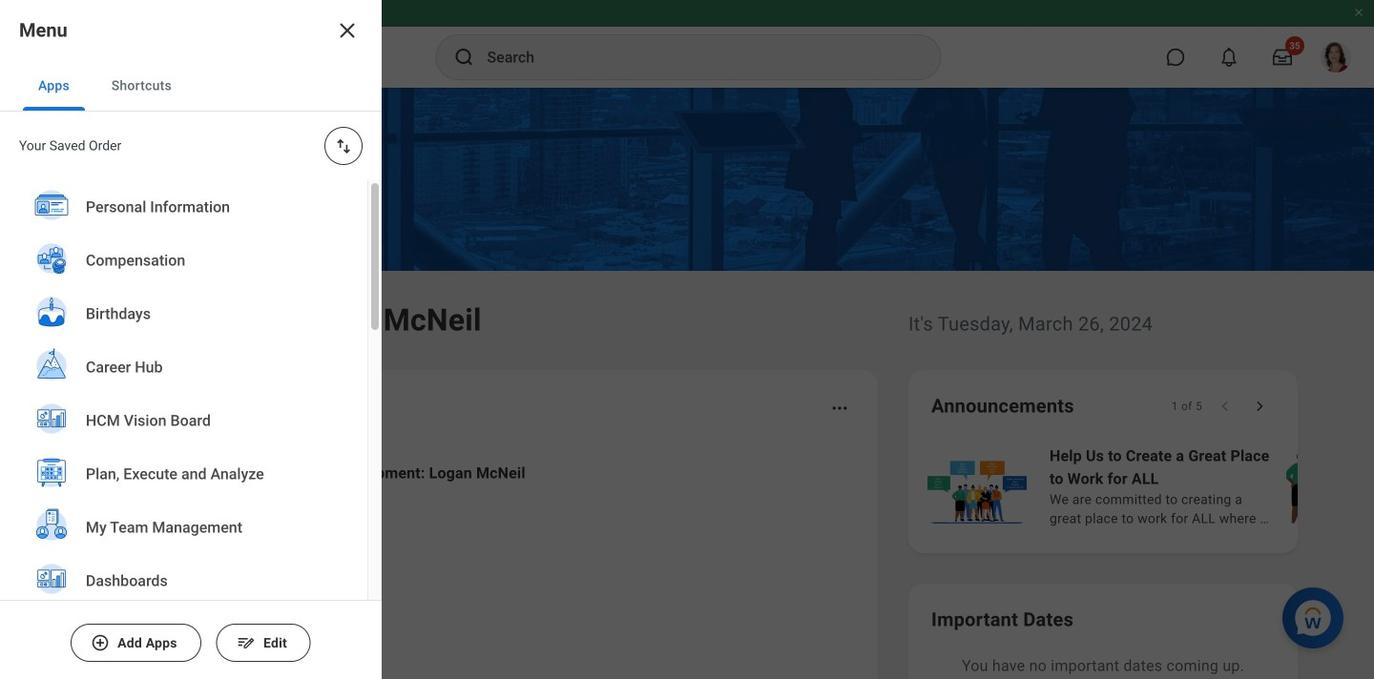 Task type: vqa. For each thing, say whether or not it's contained in the screenshot.
'Global Navigation' dialog
yes



Task type: locate. For each thing, give the bounding box(es) containing it.
tab list
[[0, 61, 382, 112]]

text edit image
[[237, 634, 256, 653]]

x image
[[336, 19, 359, 42]]

close environment banner image
[[1354, 7, 1365, 18]]

status
[[1172, 399, 1203, 414]]

list
[[0, 180, 368, 680], [924, 443, 1375, 531], [99, 447, 856, 680]]

notifications large image
[[1220, 48, 1239, 67]]

global navigation dialog
[[0, 0, 382, 680]]

main content
[[0, 88, 1375, 680]]

banner
[[0, 0, 1375, 88]]

chevron left small image
[[1216, 397, 1236, 416]]

inbox image
[[127, 576, 156, 604]]

list inside global navigation dialog
[[0, 180, 368, 680]]



Task type: describe. For each thing, give the bounding box(es) containing it.
inbox large image
[[1274, 48, 1293, 67]]

plus circle image
[[91, 634, 110, 653]]

profile logan mcneil element
[[1310, 36, 1364, 78]]

sort image
[[334, 137, 353, 156]]

chevron right small image
[[1251, 397, 1270, 416]]

search image
[[453, 46, 476, 69]]

book open image
[[127, 654, 156, 680]]



